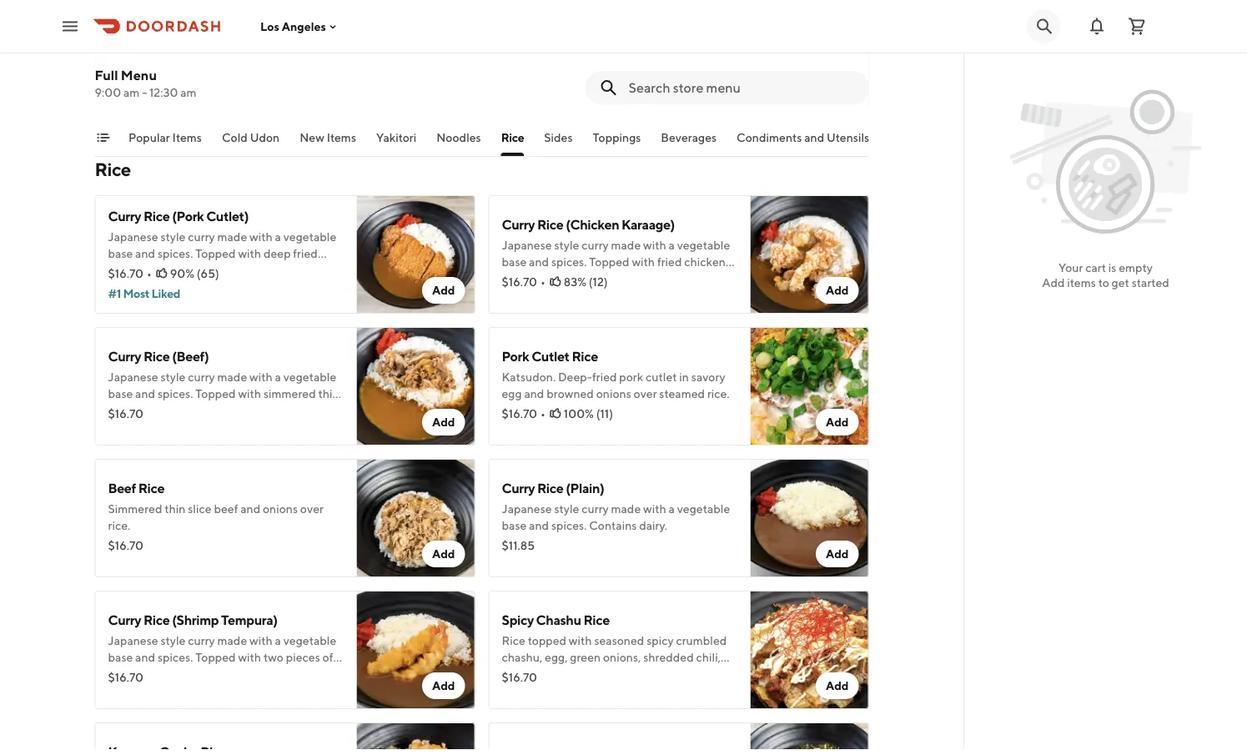 Task type: vqa. For each thing, say whether or not it's contained in the screenshot.


Task type: locate. For each thing, give the bounding box(es) containing it.
0 horizontal spatial thin
[[165, 502, 186, 516]]

fried inside pork cutlet rice katsudon. deep-fried pork cutlet in savory egg and browned onions over steamed rice.
[[593, 370, 617, 384]]

1 vertical spatial udon
[[250, 131, 279, 144]]

contains left 83%
[[502, 272, 550, 285]]

los angeles
[[260, 19, 326, 33]]

1 horizontal spatial pork
[[620, 370, 644, 384]]

1 horizontal spatial onions
[[596, 387, 632, 401]]

style down (beef)
[[161, 370, 186, 384]]

add button for curry rice (pork cutlet)
[[422, 277, 465, 304]]

a
[[287, 35, 293, 48], [275, 230, 281, 244], [669, 238, 675, 252], [275, 370, 281, 384], [669, 502, 675, 516], [275, 634, 281, 648]]

topped up the onion.
[[195, 387, 236, 401]]

1 vertical spatial over
[[300, 502, 324, 516]]

made inside curry rice (shrimp tempura) japanese style curry made with a vegetable base and spices. topped with two pieces of shrimp tempura. contains dairy.
[[217, 634, 247, 648]]

onions up (11)
[[596, 387, 632, 401]]

0 vertical spatial udon
[[242, 13, 275, 29]]

0 horizontal spatial beef
[[108, 404, 132, 417]]

base inside curry rice (shrimp tempura) japanese style curry made with a vegetable base and spices. topped with two pieces of shrimp tempura. contains dairy.
[[108, 651, 133, 664]]

100%
[[564, 407, 594, 421]]

rice up simmered
[[138, 480, 165, 496]]

pork up #1
[[108, 263, 132, 277]]

1 horizontal spatial fried
[[593, 370, 617, 384]]

japanese for curry
[[108, 35, 158, 48]]

spices. up slices
[[158, 387, 193, 401]]

• for curry rice (chicken karaage)
[[541, 275, 546, 289]]

topped up egg,
[[528, 634, 567, 648]]

curry down (beef)
[[188, 370, 215, 384]]

green
[[570, 651, 601, 664]]

spices. down (plain)
[[552, 519, 587, 532]]

beef inside curry rice (beef) japanese style curry made with a vegetable base and spices. topped with simmered thin beef slices with onion. contains dairy.
[[108, 404, 132, 417]]

shrimp
[[260, 51, 296, 65], [108, 667, 144, 681]]

0 horizontal spatial shrimp
[[108, 667, 144, 681]]

rice left (beef)
[[143, 348, 170, 364]]

0 horizontal spatial onions
[[263, 502, 298, 516]]

beef
[[108, 480, 136, 496]]

add for beef rice
[[432, 547, 455, 561]]

rice left (chicken
[[537, 217, 564, 232]]

curry up the $11.85
[[502, 480, 535, 496]]

vegetable for karaage)
[[677, 238, 731, 252]]

0 vertical spatial beef
[[108, 404, 132, 417]]

0 items, open order cart image
[[1128, 16, 1148, 36]]

topped inside shrimp tempura curry udon japanese curry and dashi base for a flavorful soupy curry and topped with shrimp tempura.
[[194, 51, 233, 65]]

rice up seasoned
[[584, 612, 610, 628]]

0 horizontal spatial rice.
[[108, 519, 130, 532]]

0 horizontal spatial over
[[300, 502, 324, 516]]

items right popular
[[172, 131, 201, 144]]

curry rice (beef) image
[[357, 327, 475, 446]]

1 horizontal spatial items
[[326, 131, 356, 144]]

rice.
[[708, 387, 730, 401], [108, 519, 130, 532]]

beverages
[[661, 131, 717, 144]]

$16.70 • down egg
[[502, 407, 546, 421]]

curry inside curry rice (plain) japanese style curry made with a vegetable base and spices. contains dairy. $11.85
[[502, 480, 535, 496]]

katsudon.
[[502, 370, 556, 384]]

contains down (plain)
[[589, 519, 637, 532]]

vegetable inside curry rice (pork cutlet) japanese style curry made with a vegetable base and spices. topped with deep fried pork cutlet. contains dairy.
[[284, 230, 337, 244]]

rice inside curry rice (beef) japanese style curry made with a vegetable base and spices. topped with simmered thin beef slices with onion. contains dairy.
[[143, 348, 170, 364]]

curry inside curry rice (beef) japanese style curry made with a vegetable base and spices. topped with simmered thin beef slices with onion. contains dairy.
[[108, 348, 141, 364]]

with
[[235, 51, 258, 65], [250, 230, 273, 244], [643, 238, 667, 252], [238, 247, 261, 260], [632, 255, 655, 269], [250, 370, 273, 384], [238, 387, 261, 401], [166, 404, 189, 417], [643, 502, 667, 516], [250, 634, 273, 648], [569, 634, 592, 648], [238, 651, 261, 664], [569, 667, 592, 681]]

noodles button
[[436, 129, 481, 156]]

onions inside pork cutlet rice katsudon. deep-fried pork cutlet in savory egg and browned onions over steamed rice.
[[596, 387, 632, 401]]

rice up deep-
[[572, 348, 598, 364]]

style
[[161, 230, 186, 244], [555, 238, 580, 252], [161, 370, 186, 384], [555, 502, 580, 516], [161, 634, 186, 648]]

style inside curry rice (chicken karaage) japanese style curry made with a vegetable base and spices. topped with fried chicken. contains dairy.
[[555, 238, 580, 252]]

cold udon button
[[222, 129, 279, 156]]

new items
[[299, 131, 356, 144]]

1 horizontal spatial thin
[[318, 387, 339, 401]]

add button for curry rice (beef)
[[422, 409, 465, 436]]

egg,
[[545, 651, 568, 664]]

topped for (pork
[[195, 247, 236, 260]]

$16.70 inside beef rice simmered thin slice beef and onions over rice. $16.70
[[108, 539, 143, 552]]

spices. for (chicken
[[552, 255, 587, 269]]

1 vertical spatial beef
[[214, 502, 238, 516]]

topped inside curry rice (chicken karaage) japanese style curry made with a vegetable base and spices. topped with fried chicken. contains dairy.
[[589, 255, 630, 269]]

shrimp
[[108, 13, 150, 29]]

condiments and utensils button
[[737, 129, 869, 156]]

curry down (shrimp
[[188, 634, 215, 648]]

• left "100%"
[[541, 407, 546, 421]]

utensils
[[827, 131, 869, 144]]

rice
[[501, 131, 524, 144], [95, 159, 131, 180], [143, 208, 170, 224], [537, 217, 564, 232], [143, 348, 170, 364], [572, 348, 598, 364], [138, 480, 165, 496], [537, 480, 564, 496], [143, 612, 170, 628], [584, 612, 610, 628], [502, 634, 526, 648]]

notification bell image
[[1087, 16, 1107, 36]]

spices. up 83%
[[552, 255, 587, 269]]

thin right simmered
[[318, 387, 339, 401]]

beef left slices
[[108, 404, 132, 417]]

$16.70 • up most
[[108, 267, 152, 280]]

over inside beef rice simmered thin slice beef and onions over rice. $16.70
[[300, 502, 324, 516]]

contains up liked
[[171, 263, 219, 277]]

add button for beef rice
[[422, 541, 465, 568]]

$16.70 • for pork cutlet rice
[[502, 407, 546, 421]]

items for popular items
[[172, 131, 201, 144]]

$11.85
[[502, 539, 535, 552]]

beef right slice
[[214, 502, 238, 516]]

style down (chicken
[[555, 238, 580, 252]]

1 vertical spatial rice.
[[108, 519, 130, 532]]

style down the (pork
[[161, 230, 186, 244]]

curry inside curry rice (pork cutlet) japanese style curry made with a vegetable base and spices. topped with deep fried pork cutlet. contains dairy.
[[108, 208, 141, 224]]

and inside curry rice (plain) japanese style curry made with a vegetable base and spices. contains dairy. $11.85
[[529, 519, 549, 532]]

90% (65)
[[170, 267, 219, 280]]

udon
[[242, 13, 275, 29], [250, 131, 279, 144]]

topped up (65) on the top
[[195, 247, 236, 260]]

dairy. inside curry rice (chicken karaage) japanese style curry made with a vegetable base and spices. topped with fried chicken. contains dairy.
[[552, 272, 580, 285]]

add for curry rice (pork cutlet)
[[432, 283, 455, 297]]

kakiage udon image
[[751, 0, 869, 110]]

• for pork cutlet rice
[[541, 407, 546, 421]]

base inside curry rice (plain) japanese style curry made with a vegetable base and spices. contains dairy. $11.85
[[502, 519, 527, 532]]

topped inside curry rice (shrimp tempura) japanese style curry made with a vegetable base and spices. topped with two pieces of shrimp tempura. contains dairy.
[[195, 651, 236, 664]]

your cart is empty add items to get started
[[1043, 261, 1170, 290]]

thin left slice
[[165, 502, 186, 516]]

curry left (chicken
[[502, 217, 535, 232]]

curry up cutlet.
[[108, 208, 141, 224]]

with inside curry rice (plain) japanese style curry made with a vegetable base and spices. contains dairy. $11.85
[[643, 502, 667, 516]]

rice. down savory
[[708, 387, 730, 401]]

0 horizontal spatial am
[[123, 86, 140, 99]]

curry inside curry rice (shrimp tempura) japanese style curry made with a vegetable base and spices. topped with two pieces of shrimp tempura. contains dairy.
[[188, 634, 215, 648]]

shredded
[[644, 651, 694, 664]]

0 vertical spatial over
[[634, 387, 657, 401]]

$16.70
[[108, 267, 143, 280], [502, 275, 537, 289], [108, 407, 143, 421], [502, 407, 537, 421], [108, 539, 143, 552], [108, 671, 143, 684], [502, 671, 537, 684]]

style inside curry rice (shrimp tempura) japanese style curry made with a vegetable base and spices. topped with two pieces of shrimp tempura. contains dairy.
[[161, 634, 186, 648]]

0 vertical spatial tempura.
[[108, 68, 156, 82]]

• for curry rice (pork cutlet)
[[147, 267, 152, 280]]

style for (chicken
[[555, 238, 580, 252]]

beef
[[108, 404, 132, 417], [214, 502, 238, 516]]

rice left the (pork
[[143, 208, 170, 224]]

$16.70 •
[[108, 267, 152, 280], [502, 275, 546, 289], [502, 407, 546, 421]]

topped down (shrimp
[[195, 651, 236, 664]]

tempura
[[153, 13, 205, 29]]

japanese inside curry rice (shrimp tempura) japanese style curry made with a vegetable base and spices. topped with two pieces of shrimp tempura. contains dairy.
[[108, 634, 158, 648]]

your
[[1059, 261, 1084, 275]]

udon right cold
[[250, 131, 279, 144]]

contains inside curry rice (chicken karaage) japanese style curry made with a vegetable base and spices. topped with fried chicken. contains dairy.
[[502, 272, 550, 285]]

topped
[[195, 247, 236, 260], [589, 255, 630, 269], [195, 387, 236, 401], [195, 651, 236, 664]]

topped inside curry rice (pork cutlet) japanese style curry made with a vegetable base and spices. topped with deep fried pork cutlet. contains dairy.
[[195, 247, 236, 260]]

style down (plain)
[[555, 502, 580, 516]]

1 horizontal spatial topped
[[528, 634, 567, 648]]

flavorful
[[296, 35, 340, 48]]

0 vertical spatial onions
[[596, 387, 632, 401]]

rice. inside pork cutlet rice katsudon. deep-fried pork cutlet in savory egg and browned onions over steamed rice.
[[708, 387, 730, 401]]

curry
[[161, 35, 188, 48], [142, 51, 169, 65], [188, 230, 215, 244], [582, 238, 609, 252], [188, 370, 215, 384], [582, 502, 609, 516], [188, 634, 215, 648]]

rice inside pork cutlet rice katsudon. deep-fried pork cutlet in savory egg and browned onions over steamed rice.
[[572, 348, 598, 364]]

curry rice (pork cutlet) japanese style curry made with a vegetable base and spices. topped with deep fried pork cutlet. contains dairy.
[[108, 208, 337, 277]]

$19.45
[[108, 71, 144, 85]]

pork cutlet rice image
[[751, 327, 869, 446]]

tempura)
[[221, 612, 278, 628]]

topped
[[194, 51, 233, 65], [528, 634, 567, 648]]

spices. down (shrimp
[[158, 651, 193, 664]]

items right new
[[326, 131, 356, 144]]

curry down (plain)
[[582, 502, 609, 516]]

for
[[270, 35, 285, 48]]

1 vertical spatial tempura.
[[146, 667, 194, 681]]

0 horizontal spatial pork
[[108, 263, 132, 277]]

(shrimp
[[172, 612, 219, 628]]

fried up (11)
[[593, 370, 617, 384]]

dairy.
[[221, 263, 249, 277], [552, 272, 580, 285], [276, 404, 305, 417], [639, 519, 668, 532], [246, 667, 275, 681]]

rice down show menu categories image
[[95, 159, 131, 180]]

1 items from the left
[[172, 131, 201, 144]]

spices. inside curry rice (shrimp tempura) japanese style curry made with a vegetable base and spices. topped with two pieces of shrimp tempura. contains dairy.
[[158, 651, 193, 664]]

0 horizontal spatial fried
[[293, 247, 318, 260]]

1 horizontal spatial am
[[180, 86, 197, 99]]

(11)
[[596, 407, 613, 421]]

(chicken
[[566, 217, 619, 232]]

•
[[147, 267, 152, 280], [541, 275, 546, 289], [541, 407, 546, 421]]

fried right deep
[[293, 247, 318, 260]]

curry inside curry rice (chicken karaage) japanese style curry made with a vegetable base and spices. topped with fried chicken. contains dairy.
[[502, 217, 535, 232]]

thin inside curry rice (beef) japanese style curry made with a vegetable base and spices. topped with simmered thin beef slices with onion. contains dairy.
[[318, 387, 339, 401]]

0 vertical spatial pork
[[108, 263, 132, 277]]

add for curry rice (plain)
[[826, 547, 849, 561]]

show menu categories image
[[96, 131, 110, 144]]

and inside spicy chashu rice rice topped with seasoned spicy crumbled chashu, egg, green onions, shredded chili, and drizzled with mayonnaise.
[[502, 667, 522, 681]]

pork
[[108, 263, 132, 277], [620, 370, 644, 384]]

thin
[[318, 387, 339, 401], [165, 502, 186, 516]]

2 horizontal spatial fried
[[658, 255, 682, 269]]

am left '-'
[[123, 86, 140, 99]]

vegetable
[[284, 230, 337, 244], [677, 238, 731, 252], [284, 370, 337, 384], [677, 502, 731, 516], [284, 634, 337, 648]]

spices. up 90%
[[158, 247, 193, 260]]

12:30
[[149, 86, 178, 99]]

1 horizontal spatial rice.
[[708, 387, 730, 401]]

and inside curry rice (pork cutlet) japanese style curry made with a vegetable base and spices. topped with deep fried pork cutlet. contains dairy.
[[135, 247, 155, 260]]

open menu image
[[60, 16, 80, 36]]

contains inside curry rice (shrimp tempura) japanese style curry made with a vegetable base and spices. topped with two pieces of shrimp tempura. contains dairy.
[[196, 667, 244, 681]]

curry inside curry rice (beef) japanese style curry made with a vegetable base and spices. topped with simmered thin beef slices with onion. contains dairy.
[[188, 370, 215, 384]]

• left 83%
[[541, 275, 546, 289]]

add for curry rice (chicken karaage)
[[826, 283, 849, 297]]

contains inside curry rice (beef) japanese style curry made with a vegetable base and spices. topped with simmered thin beef slices with onion. contains dairy.
[[226, 404, 274, 417]]

japanese inside curry rice (pork cutlet) japanese style curry made with a vegetable base and spices. topped with deep fried pork cutlet. contains dairy.
[[108, 230, 158, 244]]

add button for curry rice (shrimp tempura)
[[422, 673, 465, 699]]

contains inside curry rice (pork cutlet) japanese style curry made with a vegetable base and spices. topped with deep fried pork cutlet. contains dairy.
[[171, 263, 219, 277]]

shrimp tempura curry udon japanese curry and dashi base for a flavorful soupy curry and topped with shrimp tempura.
[[108, 13, 340, 82]]

toppings
[[593, 131, 641, 144]]

1 horizontal spatial beef
[[214, 502, 238, 516]]

onions right slice
[[263, 502, 298, 516]]

vegetable inside curry rice (shrimp tempura) japanese style curry made with a vegetable base and spices. topped with two pieces of shrimp tempura. contains dairy.
[[284, 634, 337, 648]]

add
[[1043, 276, 1065, 290], [432, 283, 455, 297], [826, 283, 849, 297], [432, 415, 455, 429], [826, 415, 849, 429], [432, 547, 455, 561], [826, 547, 849, 561], [432, 679, 455, 693], [826, 679, 849, 693]]

1 horizontal spatial shrimp
[[260, 51, 296, 65]]

a inside curry rice (shrimp tempura) japanese style curry made with a vegetable base and spices. topped with two pieces of shrimp tempura. contains dairy.
[[275, 634, 281, 648]]

rice left (shrimp
[[143, 612, 170, 628]]

rice. down simmered
[[108, 519, 130, 532]]

1 vertical spatial topped
[[528, 634, 567, 648]]

sides button
[[544, 129, 572, 156]]

sides
[[544, 131, 572, 144]]

style inside curry rice (pork cutlet) japanese style curry made with a vegetable base and spices. topped with deep fried pork cutlet. contains dairy.
[[161, 230, 186, 244]]

am
[[123, 86, 140, 99], [180, 86, 197, 99]]

1 horizontal spatial over
[[634, 387, 657, 401]]

spices.
[[158, 247, 193, 260], [552, 255, 587, 269], [158, 387, 193, 401], [552, 519, 587, 532], [158, 651, 193, 664]]

japanese for (pork
[[108, 230, 158, 244]]

cold
[[222, 131, 247, 144]]

rice up chashu,
[[502, 634, 526, 648]]

curry rice (beef) japanese style curry made with a vegetable base and spices. topped with simmered thin beef slices with onion. contains dairy.
[[108, 348, 339, 417]]

rice left (plain)
[[537, 480, 564, 496]]

2 items from the left
[[326, 131, 356, 144]]

and inside pork cutlet rice katsudon. deep-fried pork cutlet in savory egg and browned onions over steamed rice.
[[524, 387, 544, 401]]

items
[[1068, 276, 1097, 290]]

vegetable inside curry rice (beef) japanese style curry made with a vegetable base and spices. topped with simmered thin beef slices with onion. contains dairy.
[[284, 370, 337, 384]]

topped for (shrimp
[[195, 651, 236, 664]]

rice inside curry rice (pork cutlet) japanese style curry made with a vegetable base and spices. topped with deep fried pork cutlet. contains dairy.
[[143, 208, 170, 224]]

noodles
[[436, 131, 481, 144]]

-
[[142, 86, 147, 99]]

1 vertical spatial onions
[[263, 502, 298, 516]]

0 horizontal spatial items
[[172, 131, 201, 144]]

udon up for
[[242, 13, 275, 29]]

1 vertical spatial thin
[[165, 502, 186, 516]]

a inside curry rice (pork cutlet) japanese style curry made with a vegetable base and spices. topped with deep fried pork cutlet. contains dairy.
[[275, 230, 281, 244]]

0 horizontal spatial topped
[[194, 51, 233, 65]]

tempura. down soupy
[[108, 68, 156, 82]]

tempura. inside curry rice (shrimp tempura) japanese style curry made with a vegetable base and spices. topped with two pieces of shrimp tempura. contains dairy.
[[146, 667, 194, 681]]

curry left (shrimp
[[108, 612, 141, 628]]

0 vertical spatial shrimp
[[260, 51, 296, 65]]

• up '#1 most liked'
[[147, 267, 152, 280]]

contains inside curry rice (plain) japanese style curry made with a vegetable base and spices. contains dairy. $11.85
[[589, 519, 637, 532]]

and
[[190, 35, 210, 48], [171, 51, 192, 65], [804, 131, 824, 144], [135, 247, 155, 260], [529, 255, 549, 269], [135, 387, 155, 401], [524, 387, 544, 401], [241, 502, 261, 516], [529, 519, 549, 532], [135, 651, 155, 664], [502, 667, 522, 681]]

karaage oyako rice image
[[357, 723, 475, 750]]

is
[[1109, 261, 1117, 275]]

spices. inside curry rice (pork cutlet) japanese style curry made with a vegetable base and spices. topped with deep fried pork cutlet. contains dairy.
[[158, 247, 193, 260]]

topped down the dashi on the top left of the page
[[194, 51, 233, 65]]

curry up slices
[[108, 348, 141, 364]]

spices. inside curry rice (chicken karaage) japanese style curry made with a vegetable base and spices. topped with fried chicken. contains dairy.
[[552, 255, 587, 269]]

made inside curry rice (pork cutlet) japanese style curry made with a vegetable base and spices. topped with deep fried pork cutlet. contains dairy.
[[217, 230, 247, 244]]

$16.70 • for curry rice (pork cutlet)
[[108, 267, 152, 280]]

$16.70 • left 83%
[[502, 275, 546, 289]]

shrimp tempura curry udon image
[[357, 0, 475, 110]]

items inside button
[[172, 131, 201, 144]]

fried left chicken.
[[658, 255, 682, 269]]

1 vertical spatial pork
[[620, 370, 644, 384]]

vegetable inside curry rice (plain) japanese style curry made with a vegetable base and spices. contains dairy. $11.85
[[677, 502, 731, 516]]

over
[[634, 387, 657, 401], [300, 502, 324, 516]]

two
[[264, 651, 284, 664]]

tempura.
[[108, 68, 156, 82], [146, 667, 194, 681]]

100% (11)
[[564, 407, 613, 421]]

am right 12:30
[[180, 86, 197, 99]]

rice inside curry rice (shrimp tempura) japanese style curry made with a vegetable base and spices. topped with two pieces of shrimp tempura. contains dairy.
[[143, 612, 170, 628]]

vegetable inside curry rice (chicken karaage) japanese style curry made with a vegetable base and spices. topped with fried chicken. contains dairy.
[[677, 238, 731, 252]]

1 vertical spatial shrimp
[[108, 667, 144, 681]]

made inside curry rice (chicken karaage) japanese style curry made with a vegetable base and spices. topped with fried chicken. contains dairy.
[[611, 238, 641, 252]]

contains down (shrimp
[[196, 667, 244, 681]]

made
[[217, 230, 247, 244], [611, 238, 641, 252], [217, 370, 247, 384], [611, 502, 641, 516], [217, 634, 247, 648]]

curry rice (chicken karaage) image
[[751, 195, 869, 314]]

0 vertical spatial rice.
[[708, 387, 730, 401]]

style down (shrimp
[[161, 634, 186, 648]]

beef rice image
[[357, 459, 475, 578]]

with inside shrimp tempura curry udon japanese curry and dashi base for a flavorful soupy curry and topped with shrimp tempura.
[[235, 51, 258, 65]]

contains right the onion.
[[226, 404, 274, 417]]

spicy chashu rice image
[[751, 591, 869, 709]]

topped up (12)
[[589, 255, 630, 269]]

0 vertical spatial thin
[[318, 387, 339, 401]]

9:00
[[95, 86, 121, 99]]

style inside curry rice (beef) japanese style curry made with a vegetable base and spices. topped with simmered thin beef slices with onion. contains dairy.
[[161, 370, 186, 384]]

base inside shrimp tempura curry udon japanese curry and dashi base for a flavorful soupy curry and topped with shrimp tempura.
[[243, 35, 268, 48]]

rice left sides
[[501, 131, 524, 144]]

curry inside curry rice (shrimp tempura) japanese style curry made with a vegetable base and spices. topped with two pieces of shrimp tempura. contains dairy.
[[108, 612, 141, 628]]

topped inside spicy chashu rice rice topped with seasoned spicy crumbled chashu, egg, green onions, shredded chili, and drizzled with mayonnaise.
[[528, 634, 567, 648]]

curry inside shrimp tempura curry udon japanese curry and dashi base for a flavorful soupy curry and topped with shrimp tempura.
[[207, 13, 240, 29]]

0 vertical spatial topped
[[194, 51, 233, 65]]

fried
[[293, 247, 318, 260], [658, 255, 682, 269], [593, 370, 617, 384]]

tempura. down (shrimp
[[146, 667, 194, 681]]

beef rice simmered thin slice beef and onions over rice. $16.70
[[108, 480, 324, 552]]

curry up the dashi on the top left of the page
[[207, 13, 240, 29]]

Item Search search field
[[629, 78, 856, 97]]

pork left cutlet
[[620, 370, 644, 384]]

simmered
[[108, 502, 162, 516]]

vegetable for tempura)
[[284, 634, 337, 648]]

rice inside curry rice (plain) japanese style curry made with a vegetable base and spices. contains dairy. $11.85
[[537, 480, 564, 496]]

made for karaage)
[[611, 238, 641, 252]]

curry down (chicken
[[582, 238, 609, 252]]

curry down the (pork
[[188, 230, 215, 244]]



Task type: describe. For each thing, give the bounding box(es) containing it.
and inside curry rice (beef) japanese style curry made with a vegetable base and spices. topped with simmered thin beef slices with onion. contains dairy.
[[135, 387, 155, 401]]

#1 most liked
[[108, 287, 180, 300]]

add button for spicy chashu rice
[[816, 673, 859, 699]]

fried inside curry rice (chicken karaage) japanese style curry made with a vegetable base and spices. topped with fried chicken. contains dairy.
[[658, 255, 682, 269]]

fried inside curry rice (pork cutlet) japanese style curry made with a vegetable base and spices. topped with deep fried pork cutlet. contains dairy.
[[293, 247, 318, 260]]

curry for curry rice (beef)
[[108, 348, 141, 364]]

a inside curry rice (beef) japanese style curry made with a vegetable base and spices. topped with simmered thin beef slices with onion. contains dairy.
[[275, 370, 281, 384]]

curry inside curry rice (pork cutlet) japanese style curry made with a vegetable base and spices. topped with deep fried pork cutlet. contains dairy.
[[188, 230, 215, 244]]

in
[[680, 370, 689, 384]]

add for curry rice (beef)
[[432, 415, 455, 429]]

thin inside beef rice simmered thin slice beef and onions over rice. $16.70
[[165, 502, 186, 516]]

add for spicy chashu rice
[[826, 679, 849, 693]]

cold udon
[[222, 131, 279, 144]]

a inside curry rice (chicken karaage) japanese style curry made with a vegetable base and spices. topped with fried chicken. contains dairy.
[[669, 238, 675, 252]]

#1
[[108, 287, 121, 300]]

to
[[1099, 276, 1110, 290]]

a inside curry rice (plain) japanese style curry made with a vegetable base and spices. contains dairy. $11.85
[[669, 502, 675, 516]]

onions inside beef rice simmered thin slice beef and onions over rice. $16.70
[[263, 502, 298, 516]]

curry rice (shrimp tempura) japanese style curry made with a vegetable base and spices. topped with two pieces of shrimp tempura. contains dairy.
[[108, 612, 337, 681]]

shrimp inside curry rice (shrimp tempura) japanese style curry made with a vegetable base and spices. topped with two pieces of shrimp tempura. contains dairy.
[[108, 667, 144, 681]]

udon inside shrimp tempura curry udon japanese curry and dashi base for a flavorful soupy curry and topped with shrimp tempura.
[[242, 13, 275, 29]]

curry rice (pork cutlet) image
[[357, 195, 475, 314]]

los angeles button
[[260, 19, 340, 33]]

(12)
[[589, 275, 608, 289]]

spicy
[[647, 634, 674, 648]]

add for pork cutlet rice
[[826, 415, 849, 429]]

topped for (chicken
[[589, 255, 630, 269]]

and inside the condiments and utensils button
[[804, 131, 824, 144]]

yakitori button
[[376, 129, 416, 156]]

get
[[1112, 276, 1130, 290]]

new
[[299, 131, 324, 144]]

condiments
[[737, 131, 802, 144]]

beef inside beef rice simmered thin slice beef and onions over rice. $16.70
[[214, 502, 238, 516]]

a inside shrimp tempura curry udon japanese curry and dashi base for a flavorful soupy curry and topped with shrimp tempura.
[[287, 35, 293, 48]]

spices. inside curry rice (plain) japanese style curry made with a vegetable base and spices. contains dairy. $11.85
[[552, 519, 587, 532]]

full menu 9:00 am - 12:30 am
[[95, 67, 197, 99]]

add button for pork cutlet rice
[[816, 409, 859, 436]]

most
[[123, 287, 150, 300]]

browned
[[547, 387, 594, 401]]

karaage)
[[622, 217, 675, 232]]

savory
[[692, 370, 726, 384]]

japanese for (shrimp
[[108, 634, 158, 648]]

empty
[[1119, 261, 1153, 275]]

spicy
[[502, 612, 534, 628]]

add button for curry rice (chicken karaage)
[[816, 277, 859, 304]]

1 am from the left
[[123, 86, 140, 99]]

made for cutlet)
[[217, 230, 247, 244]]

spices. for (pork
[[158, 247, 193, 260]]

and inside curry rice (shrimp tempura) japanese style curry made with a vegetable base and spices. topped with two pieces of shrimp tempura. contains dairy.
[[135, 651, 155, 664]]

made inside curry rice (beef) japanese style curry made with a vegetable base and spices. topped with simmered thin beef slices with onion. contains dairy.
[[217, 370, 247, 384]]

onions,
[[603, 651, 641, 664]]

toppings button
[[593, 129, 641, 156]]

popular items button
[[128, 129, 201, 156]]

83% (12)
[[564, 275, 608, 289]]

spices. for (shrimp
[[158, 651, 193, 664]]

vegetable for cutlet)
[[284, 230, 337, 244]]

drizzled
[[524, 667, 566, 681]]

japanese for (chicken
[[502, 238, 552, 252]]

deep-
[[558, 370, 593, 384]]

udon inside button
[[250, 131, 279, 144]]

japanese inside curry rice (plain) japanese style curry made with a vegetable base and spices. contains dairy. $11.85
[[502, 502, 552, 516]]

liked
[[152, 287, 180, 300]]

popular items
[[128, 131, 201, 144]]

deep
[[264, 247, 291, 260]]

simmered
[[264, 387, 316, 401]]

chashu,
[[502, 651, 543, 664]]

items for new items
[[326, 131, 356, 144]]

pork inside curry rice (pork cutlet) japanese style curry made with a vegetable base and spices. topped with deep fried pork cutlet. contains dairy.
[[108, 263, 132, 277]]

los
[[260, 19, 279, 33]]

menu
[[121, 67, 157, 83]]

egg
[[502, 387, 522, 401]]

pork
[[502, 348, 529, 364]]

and inside beef rice simmered thin slice beef and onions over rice. $16.70
[[241, 502, 261, 516]]

dairy. inside curry rice (pork cutlet) japanese style curry made with a vegetable base and spices. topped with deep fried pork cutlet. contains dairy.
[[221, 263, 249, 277]]

style inside curry rice (plain) japanese style curry made with a vegetable base and spices. contains dairy. $11.85
[[555, 502, 580, 516]]

made inside curry rice (plain) japanese style curry made with a vegetable base and spices. contains dairy. $11.85
[[611, 502, 641, 516]]

topped inside curry rice (beef) japanese style curry made with a vegetable base and spices. topped with simmered thin beef slices with onion. contains dairy.
[[195, 387, 236, 401]]

full
[[95, 67, 118, 83]]

base inside curry rice (pork cutlet) japanese style curry made with a vegetable base and spices. topped with deep fried pork cutlet. contains dairy.
[[108, 247, 133, 260]]

shrimp inside shrimp tempura curry udon japanese curry and dashi base for a flavorful soupy curry and topped with shrimp tempura.
[[260, 51, 296, 65]]

curry for curry rice (shrimp tempura)
[[108, 612, 141, 628]]

pieces
[[286, 651, 320, 664]]

of
[[323, 651, 333, 664]]

crumbled
[[676, 634, 727, 648]]

dairy. inside curry rice (shrimp tempura) japanese style curry made with a vegetable base and spices. topped with two pieces of shrimp tempura. contains dairy.
[[246, 667, 275, 681]]

tempura. inside shrimp tempura curry udon japanese curry and dashi base for a flavorful soupy curry and topped with shrimp tempura.
[[108, 68, 156, 82]]

base inside curry rice (chicken karaage) japanese style curry made with a vegetable base and spices. topped with fried chicken. contains dairy.
[[502, 255, 527, 269]]

(beef)
[[172, 348, 209, 364]]

mayonnaise.
[[594, 667, 660, 681]]

slice
[[188, 502, 212, 516]]

yakitori
[[376, 131, 416, 144]]

rice. inside beef rice simmered thin slice beef and onions over rice. $16.70
[[108, 519, 130, 532]]

pork inside pork cutlet rice katsudon. deep-fried pork cutlet in savory egg and browned onions over steamed rice.
[[620, 370, 644, 384]]

curry for curry rice (chicken karaage)
[[502, 217, 535, 232]]

add inside your cart is empty add items to get started
[[1043, 276, 1065, 290]]

curry rice (chicken karaage) japanese style curry made with a vegetable base and spices. topped with fried chicken. contains dairy.
[[502, 217, 731, 285]]

style for (pork
[[161, 230, 186, 244]]

cutlet.
[[134, 263, 169, 277]]

chashu
[[536, 612, 581, 628]]

made for tempura)
[[217, 634, 247, 648]]

new items button
[[299, 129, 356, 156]]

curry rice (plain) image
[[751, 459, 869, 578]]

curry rice (shrimp tempura) image
[[357, 591, 475, 709]]

curry inside curry rice (chicken karaage) japanese style curry made with a vegetable base and spices. topped with fried chicken. contains dairy.
[[582, 238, 609, 252]]

pork cutlet rice katsudon. deep-fried pork cutlet in savory egg and browned onions over steamed rice.
[[502, 348, 730, 401]]

onion.
[[191, 404, 224, 417]]

(65)
[[197, 267, 219, 280]]

steamed
[[660, 387, 705, 401]]

beverages button
[[661, 129, 717, 156]]

over inside pork cutlet rice katsudon. deep-fried pork cutlet in savory egg and browned onions over steamed rice.
[[634, 387, 657, 401]]

slices
[[135, 404, 163, 417]]

83%
[[564, 275, 587, 289]]

dashi
[[212, 35, 241, 48]]

curry inside curry rice (plain) japanese style curry made with a vegetable base and spices. contains dairy. $11.85
[[582, 502, 609, 516]]

cutlet
[[532, 348, 570, 364]]

curry up menu
[[142, 51, 169, 65]]

curry for curry rice (plain)
[[502, 480, 535, 496]]

cutlet
[[646, 370, 677, 384]]

soboro rice image
[[751, 723, 869, 750]]

started
[[1132, 276, 1170, 290]]

2 am from the left
[[180, 86, 197, 99]]

base inside curry rice (beef) japanese style curry made with a vegetable base and spices. topped with simmered thin beef slices with onion. contains dairy.
[[108, 387, 133, 401]]

curry rice (plain) japanese style curry made with a vegetable base and spices. contains dairy. $11.85
[[502, 480, 731, 552]]

$16.70 • for curry rice (chicken karaage)
[[502, 275, 546, 289]]

(pork
[[172, 208, 204, 224]]

style for (shrimp
[[161, 634, 186, 648]]

spicy chashu rice rice topped with seasoned spicy crumbled chashu, egg, green onions, shredded chili, and drizzled with mayonnaise.
[[502, 612, 727, 681]]

chili,
[[696, 651, 721, 664]]

90%
[[170, 267, 195, 280]]

chicken.
[[685, 255, 729, 269]]

curry down tempura
[[161, 35, 188, 48]]

(plain)
[[566, 480, 605, 496]]

soupy
[[108, 51, 140, 65]]

rice inside beef rice simmered thin slice beef and onions over rice. $16.70
[[138, 480, 165, 496]]

add for curry rice (shrimp tempura)
[[432, 679, 455, 693]]

seasoned
[[595, 634, 645, 648]]

add button for curry rice (plain)
[[816, 541, 859, 568]]

and inside curry rice (chicken karaage) japanese style curry made with a vegetable base and spices. topped with fried chicken. contains dairy.
[[529, 255, 549, 269]]

japanese inside curry rice (beef) japanese style curry made with a vegetable base and spices. topped with simmered thin beef slices with onion. contains dairy.
[[108, 370, 158, 384]]

spices. inside curry rice (beef) japanese style curry made with a vegetable base and spices. topped with simmered thin beef slices with onion. contains dairy.
[[158, 387, 193, 401]]

rice inside curry rice (chicken karaage) japanese style curry made with a vegetable base and spices. topped with fried chicken. contains dairy.
[[537, 217, 564, 232]]

popular
[[128, 131, 170, 144]]

dairy. inside curry rice (plain) japanese style curry made with a vegetable base and spices. contains dairy. $11.85
[[639, 519, 668, 532]]

cart
[[1086, 261, 1107, 275]]

dairy. inside curry rice (beef) japanese style curry made with a vegetable base and spices. topped with simmered thin beef slices with onion. contains dairy.
[[276, 404, 305, 417]]



